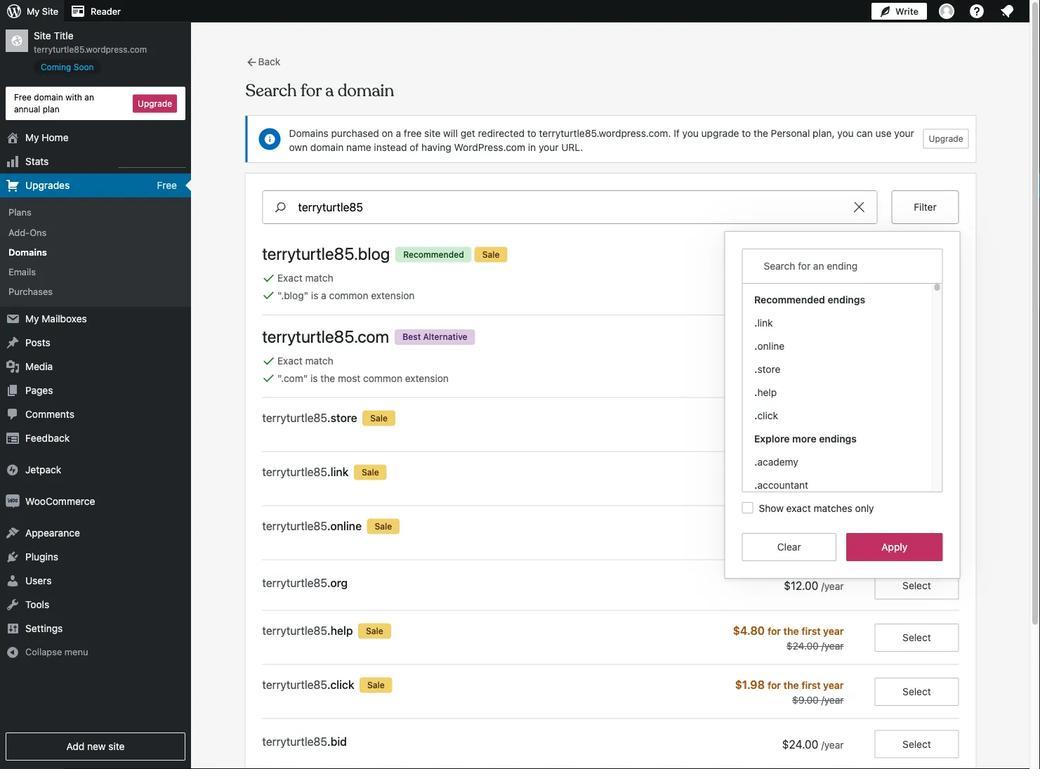 Task type: locate. For each thing, give the bounding box(es) containing it.
show exact matches only
[[759, 502, 874, 514]]

year inside '$1.08 for the first year $9.00 /year'
[[823, 466, 844, 478]]

2 vertical spatial my
[[25, 313, 39, 325]]

free for free
[[157, 179, 177, 191]]

terryturtle85 down ".com"
[[262, 411, 327, 424]]

upgrade inside button
[[138, 99, 172, 108]]

0 horizontal spatial you
[[682, 127, 699, 139]]

".blog"
[[277, 289, 308, 301]]

terryturtle85 .bid
[[262, 735, 347, 748]]

domains link
[[0, 242, 191, 262]]

5 terryturtle85 from the top
[[262, 519, 327, 532]]

3 terryturtle85 from the top
[[262, 411, 327, 424]]

$1.08 for the first year $9.00 /year
[[735, 465, 844, 493]]

7 . from the top
[[754, 479, 757, 491]]

upgrade for upgrade link
[[929, 134, 963, 144]]

/year for $4.84
[[821, 276, 844, 288]]

jetpack link
[[0, 458, 191, 482]]

year for $1.08
[[823, 466, 844, 478]]

3 year from the top
[[823, 466, 844, 478]]

domains inside domains purchased on a free site will get redirected to terryturtle85.wordpress.com. if you upgrade to the personal plan, you can use your own domain name instead of having wordpress.com in your url.
[[289, 127, 329, 139]]

first inside $0.96 for the first year $48.00 /year
[[802, 412, 821, 424]]

first inside '$1.08 for the first year $9.00 /year'
[[802, 466, 821, 478]]

back link
[[245, 55, 280, 68]]

0 vertical spatial free
[[14, 92, 32, 102]]

for right $4.84
[[768, 261, 781, 273]]

1 vertical spatial free
[[157, 179, 177, 191]]

$1.98 for the first year $9.00 /year
[[735, 678, 844, 706]]

0 vertical spatial domains
[[289, 127, 329, 139]]

a right ".blog"
[[321, 289, 326, 301]]

1 /year from the top
[[821, 276, 844, 288]]

your
[[894, 127, 914, 139], [539, 141, 559, 153]]

9 terryturtle85 from the top
[[262, 735, 327, 748]]

recommended right .blog
[[403, 249, 464, 259]]

6 . from the top
[[754, 456, 757, 467]]

terryturtle85 for .store
[[262, 411, 327, 424]]

with
[[65, 92, 82, 102]]

$9.00 inside $1.98 for the first year $9.00 /year
[[792, 694, 819, 706]]

.online
[[327, 519, 362, 532]]

terryturtle85 down terryturtle85 .click
[[262, 735, 327, 748]]

my left home
[[25, 132, 39, 143]]

exact match up ".blog"
[[277, 272, 333, 284]]

year for $1.98
[[823, 679, 844, 691]]

/year down $1.98 for the first year $9.00 /year at the bottom right
[[821, 739, 844, 751]]

terryturtle85 .blog
[[262, 244, 390, 263]]

7 terryturtle85 from the top
[[262, 624, 327, 637]]

site right new
[[108, 741, 125, 752]]

domains up own
[[289, 127, 329, 139]]

img image left woocommerce at bottom left
[[6, 494, 20, 509]]

the up the accountant
[[784, 466, 799, 478]]

year up "explore more endings"
[[823, 412, 844, 424]]

1 vertical spatial img image
[[6, 494, 20, 509]]

2 . from the top
[[754, 340, 757, 352]]

plans link
[[0, 202, 191, 222]]

is right ".blog"
[[311, 289, 318, 301]]

1 vertical spatial endings
[[819, 433, 856, 444]]

0 horizontal spatial domain
[[34, 92, 63, 102]]

. down the explore
[[754, 456, 757, 467]]

is right ".com"
[[311, 372, 318, 384]]

site
[[424, 127, 441, 139], [108, 741, 125, 752]]

4 year from the top
[[823, 520, 844, 532]]

endings
[[827, 294, 865, 305], [819, 433, 856, 444]]

$9.00 up exact
[[792, 482, 819, 493]]

4 first from the top
[[802, 520, 821, 532]]

1 horizontal spatial you
[[837, 127, 854, 139]]

free for free domain with an annual plan
[[14, 92, 32, 102]]

1 vertical spatial common
[[363, 372, 402, 384]]

$9.00 for $1.08
[[792, 482, 819, 493]]

0 horizontal spatial upgrade
[[138, 99, 172, 108]]

/year for $4.80
[[821, 640, 844, 652]]

/year inside '$1.08 for the first year $9.00 /year'
[[821, 482, 844, 493]]

terryturtle85.wordpress.com.
[[539, 127, 671, 139]]

upgrade up highest hourly views 0 image
[[138, 99, 172, 108]]

. down . link
[[754, 340, 757, 352]]

year down matches
[[823, 520, 844, 532]]

0 vertical spatial match
[[305, 272, 333, 284]]

terryturtle85 .link
[[262, 465, 349, 478]]

emails
[[8, 266, 36, 277]]

1 horizontal spatial recommended
[[754, 294, 825, 305]]

1 vertical spatial match
[[305, 355, 333, 367]]

upgrade right "use"
[[929, 134, 963, 144]]

for inside '$1.20 for the first year $30.00 /year'
[[768, 520, 781, 532]]

terryturtle85 .click
[[262, 678, 354, 691]]

0 vertical spatial my
[[27, 6, 40, 17]]

my inside my site link
[[27, 6, 40, 17]]

show
[[759, 502, 784, 514]]

1 vertical spatial exact
[[277, 355, 303, 367]]

explore more endings
[[754, 433, 856, 444]]

terryturtle85 down ".blog"
[[262, 326, 354, 346]]

0 horizontal spatial free
[[14, 92, 32, 102]]

first up $22.00
[[802, 261, 821, 273]]

first up $30.00
[[802, 520, 821, 532]]

jetpack
[[25, 464, 61, 476]]

your right "use"
[[894, 127, 914, 139]]

/year down search for an ending text field
[[821, 276, 844, 288]]

the left personal
[[754, 127, 768, 139]]

free
[[404, 127, 422, 139]]

year inside '$1.20 for the first year $30.00 /year'
[[823, 520, 844, 532]]

0 vertical spatial $9.00
[[792, 482, 819, 493]]

3 select from the top
[[903, 632, 931, 643]]

for up the explore
[[768, 412, 781, 424]]

for up . accountant
[[768, 466, 781, 478]]

for for $1.98
[[768, 679, 781, 691]]

0 vertical spatial $24.00
[[787, 640, 819, 652]]

0 horizontal spatial domains
[[8, 247, 47, 257]]

0 vertical spatial recommended
[[403, 249, 464, 259]]

terryturtle85 up ".blog"
[[262, 244, 354, 263]]

woocommerce link
[[0, 490, 191, 513]]

$24.00 up $1.98 for the first year $9.00 /year at the bottom right
[[787, 640, 819, 652]]

my up posts at the left of the page
[[25, 313, 39, 325]]

open search image
[[263, 199, 298, 216]]

/year right 'more'
[[821, 427, 844, 439]]

5 year from the top
[[823, 625, 844, 637]]

first inside $4.84 for the first year $22.00 /year
[[802, 261, 821, 273]]

3 /year from the top
[[821, 482, 844, 493]]

/year inside $0.96 for the first year $48.00 /year
[[821, 427, 844, 439]]

0 vertical spatial domain
[[34, 92, 63, 102]]

1 horizontal spatial site
[[424, 127, 441, 139]]

0 horizontal spatial recommended
[[403, 249, 464, 259]]

0 vertical spatial $12.00
[[784, 350, 821, 363]]

1 horizontal spatial your
[[894, 127, 914, 139]]

the up $22.00
[[784, 261, 799, 273]]

select button for $4.80
[[875, 624, 959, 652]]

8 /year from the top
[[821, 739, 844, 751]]

first up '$48.00' at right
[[802, 412, 821, 424]]

7 /year from the top
[[821, 694, 844, 706]]

exact up ".com"
[[277, 355, 303, 367]]

5 first from the top
[[802, 625, 821, 637]]

match down the terryturtle85 .com
[[305, 355, 333, 367]]

.bid
[[327, 735, 347, 748]]

common up .com
[[329, 289, 368, 301]]

$4.84 for the first year $22.00 /year
[[733, 260, 844, 288]]

/year inside $1.98 for the first year $9.00 /year
[[821, 694, 844, 706]]

2 exact from the top
[[277, 355, 303, 367]]

comments link
[[0, 402, 191, 426]]

1 vertical spatial recommended
[[754, 294, 825, 305]]

free down highest hourly views 0 image
[[157, 179, 177, 191]]

$9.00 up $24.00 /year
[[792, 694, 819, 706]]

back
[[258, 56, 280, 67]]

endings down search for an ending text field
[[827, 294, 865, 305]]

1 horizontal spatial free
[[157, 179, 177, 191]]

sale for terryturtle85 .link
[[362, 467, 379, 477]]

. for accountant
[[754, 479, 757, 491]]

url.
[[561, 141, 583, 153]]

$24.00 down $1.98 for the first year $9.00 /year at the bottom right
[[782, 738, 819, 751]]

None search field
[[262, 190, 878, 224]]

2 /year from the top
[[821, 427, 844, 439]]

the inside $4.84 for the first year $22.00 /year
[[784, 261, 799, 273]]

1 terryturtle85 from the top
[[262, 244, 354, 263]]

the inside '$1.20 for the first year $30.00 /year'
[[784, 520, 799, 532]]

2 match from the top
[[305, 355, 333, 367]]

domain inside free domain with an annual plan
[[34, 92, 63, 102]]

$4.80 for the first year $24.00 /year
[[733, 624, 844, 652]]

/year down clear button
[[821, 580, 844, 592]]

endings right 'more'
[[819, 433, 856, 444]]

add-ons
[[8, 227, 47, 237]]

/year inside '$12.00 /year'
[[821, 580, 844, 592]]

you left can
[[837, 127, 854, 139]]

to right upgrade
[[742, 127, 751, 139]]

/year inside $4.80 for the first year $24.00 /year
[[821, 640, 844, 652]]

/year up matches
[[821, 482, 844, 493]]

add
[[66, 741, 84, 752]]

0 vertical spatial your
[[894, 127, 914, 139]]

1 vertical spatial site
[[34, 30, 51, 41]]

4 select from the top
[[903, 686, 931, 697]]

recommended down $22.00
[[754, 294, 825, 305]]

for inside $1.98 for the first year $9.00 /year
[[768, 679, 781, 691]]

you
[[682, 127, 699, 139], [837, 127, 854, 139]]

1 horizontal spatial upgrade
[[929, 134, 963, 144]]

mailboxes
[[42, 313, 87, 325]]

1 img image from the top
[[6, 463, 20, 477]]

4 /year from the top
[[821, 536, 844, 547]]

year inside $4.80 for the first year $24.00 /year
[[823, 625, 844, 637]]

1 vertical spatial site
[[108, 741, 125, 752]]

. down . help
[[754, 409, 757, 421]]

exact match for terryturtle85 .com
[[277, 355, 333, 367]]

1 vertical spatial extension
[[405, 372, 449, 384]]

exact for terryturtle85 .blog
[[277, 272, 303, 284]]

extension up best at the top of the page
[[371, 289, 415, 301]]

site left title
[[34, 30, 51, 41]]

site up title
[[42, 6, 58, 17]]

alternative
[[423, 332, 467, 342]]

first down $4.80 for the first year $24.00 /year
[[802, 679, 821, 691]]

0 vertical spatial a
[[396, 127, 401, 139]]

to
[[527, 127, 536, 139], [742, 127, 751, 139]]

year inside $0.96 for the first year $48.00 /year
[[823, 412, 844, 424]]

0 horizontal spatial to
[[527, 127, 536, 139]]

/year inside $24.00 /year
[[821, 739, 844, 751]]

$48.00
[[786, 427, 819, 439]]

0 vertical spatial upgrade
[[138, 99, 172, 108]]

most
[[338, 372, 360, 384]]

0 vertical spatial is
[[311, 289, 318, 301]]

my site link
[[0, 0, 64, 22]]

site title terryturtle85.wordpress.com
[[34, 30, 147, 54]]

/year up $24.00 /year
[[821, 694, 844, 706]]

match for .com
[[305, 355, 333, 367]]

year for $1.20
[[823, 520, 844, 532]]

terryturtle85 down terryturtle85 .org
[[262, 624, 327, 637]]

name
[[346, 141, 371, 153]]

year inside $4.84 for the first year $22.00 /year
[[823, 261, 844, 273]]

4 terryturtle85 from the top
[[262, 465, 327, 478]]

1 vertical spatial exact match
[[277, 355, 333, 367]]

. up . online
[[754, 317, 757, 328]]

year up recommended endings
[[823, 261, 844, 273]]

$9.00 for $1.98
[[792, 694, 819, 706]]

terryturtle85 down terryturtle85 .store
[[262, 465, 327, 478]]

2 terryturtle85 from the top
[[262, 326, 354, 346]]

personal
[[771, 127, 810, 139]]

2 exact match from the top
[[277, 355, 333, 367]]

a inside domains purchased on a free site will get redirected to terryturtle85.wordpress.com. if you upgrade to the personal plan, you can use your own domain name instead of having wordpress.com in your url.
[[396, 127, 401, 139]]

. for academy
[[754, 456, 757, 467]]

terryturtle85 down terryturtle85 .link
[[262, 519, 327, 532]]

Show exact matches only checkbox
[[742, 502, 753, 513]]

domain right own
[[310, 141, 344, 153]]

exact match up ".com"
[[277, 355, 333, 367]]

my profile image
[[939, 4, 954, 19]]

2 is from the top
[[311, 372, 318, 384]]

first inside $1.98 for the first year $9.00 /year
[[802, 679, 821, 691]]

select button for $1.20
[[875, 519, 959, 547]]

domains down the add-ons
[[8, 247, 47, 257]]

year for $0.96
[[823, 412, 844, 424]]

/year inside '$1.20 for the first year $30.00 /year'
[[821, 536, 844, 547]]

".blog" is a common extension
[[277, 289, 415, 301]]

3 select button from the top
[[875, 624, 959, 652]]

2 first from the top
[[802, 412, 821, 424]]

first inside $4.80 for the first year $24.00 /year
[[802, 625, 821, 637]]

6 terryturtle85 from the top
[[262, 576, 327, 589]]

for right '$4.80'
[[768, 625, 781, 637]]

img image inside woocommerce "link"
[[6, 494, 20, 509]]

1 vertical spatial upgrade
[[929, 134, 963, 144]]

0 vertical spatial site
[[424, 127, 441, 139]]

$9.00 inside '$1.08 for the first year $9.00 /year'
[[792, 482, 819, 493]]

will
[[443, 127, 458, 139]]

stats
[[25, 156, 49, 167]]

1 vertical spatial is
[[311, 372, 318, 384]]

for right search
[[301, 80, 322, 101]]

for inside $4.84 for the first year $22.00 /year
[[768, 261, 781, 273]]

the up '$48.00' at right
[[784, 412, 799, 424]]

$1.20 for the first year $30.00 /year
[[735, 519, 844, 547]]

0 horizontal spatial site
[[108, 741, 125, 752]]

1 exact match from the top
[[277, 272, 333, 284]]

6 year from the top
[[823, 679, 844, 691]]

in
[[528, 141, 536, 153]]

year down '$12.00 /year'
[[823, 625, 844, 637]]

free inside free domain with an annual plan
[[14, 92, 32, 102]]

apply
[[882, 541, 908, 553]]

Search for an ending text field
[[760, 258, 929, 275]]

0 vertical spatial exact match
[[277, 272, 333, 284]]

img image
[[6, 463, 20, 477], [6, 494, 20, 509]]

2 $9.00 from the top
[[792, 694, 819, 706]]

year inside $1.98 for the first year $9.00 /year
[[823, 679, 844, 691]]

the for $1.20
[[784, 520, 799, 532]]

5 /year from the top
[[821, 580, 844, 592]]

0 vertical spatial site
[[42, 6, 58, 17]]

the inside '$1.08 for the first year $9.00 /year'
[[784, 466, 799, 478]]

extension
[[371, 289, 415, 301], [405, 372, 449, 384]]

recommended inside domain search filters "tooltip"
[[754, 294, 825, 305]]

select for $4.80
[[903, 632, 931, 643]]

the up $30.00
[[784, 520, 799, 532]]

3 . from the top
[[754, 363, 757, 375]]

domain
[[34, 92, 63, 102], [310, 141, 344, 153]]

time image
[[1033, 54, 1040, 67]]

1 $9.00 from the top
[[792, 482, 819, 493]]

4 select button from the top
[[875, 678, 959, 706]]

my mailboxes link
[[0, 307, 191, 331]]

1 year from the top
[[823, 261, 844, 273]]

2 $12.00 from the top
[[784, 579, 819, 592]]

1 vertical spatial my
[[25, 132, 39, 143]]

the inside $4.80 for the first year $24.00 /year
[[784, 625, 799, 637]]

1 select from the top
[[903, 527, 931, 539]]

the inside $0.96 for the first year $48.00 /year
[[784, 412, 799, 424]]

for inside $0.96 for the first year $48.00 /year
[[768, 412, 781, 424]]

a right the on on the left
[[396, 127, 401, 139]]

the for $4.80
[[784, 625, 799, 637]]

domains purchased on a free site will get redirected to terryturtle85.wordpress.com. if you upgrade to the personal plan, you can use your own domain name instead of having wordpress.com in your url.
[[289, 127, 914, 153]]

. up . click on the bottom right of page
[[754, 386, 757, 398]]

6 first from the top
[[802, 679, 821, 691]]

annual plan
[[14, 104, 59, 114]]

exact match
[[277, 272, 333, 284], [277, 355, 333, 367]]

1 horizontal spatial domain
[[310, 141, 344, 153]]

6 /year from the top
[[821, 640, 844, 652]]

domain up annual plan
[[34, 92, 63, 102]]

$12.00 down clear button
[[784, 579, 819, 592]]

add-
[[8, 227, 30, 237]]

domains for domains purchased on a free site will get redirected to terryturtle85.wordpress.com. if you upgrade to the personal plan, you can use your own domain name instead of having wordpress.com in your url.
[[289, 127, 329, 139]]

/year right $30.00
[[821, 536, 844, 547]]

1 . from the top
[[754, 317, 757, 328]]

recommended for recommended
[[403, 249, 464, 259]]

. up . help
[[754, 363, 757, 375]]

1 vertical spatial domains
[[8, 247, 47, 257]]

0 vertical spatial exact
[[277, 272, 303, 284]]

1 vertical spatial domain
[[310, 141, 344, 153]]

1 $12.00 from the top
[[784, 350, 821, 363]]

your right in
[[539, 141, 559, 153]]

5 . from the top
[[754, 409, 757, 421]]

year up $24.00 /year
[[823, 679, 844, 691]]

highest hourly views 0 image
[[119, 159, 185, 168]]

terryturtle85
[[262, 244, 354, 263], [262, 326, 354, 346], [262, 411, 327, 424], [262, 465, 327, 478], [262, 519, 327, 532], [262, 576, 327, 589], [262, 624, 327, 637], [262, 678, 327, 691], [262, 735, 327, 748]]

a
[[396, 127, 401, 139], [321, 289, 326, 301]]

apply button
[[846, 533, 943, 561]]

1 match from the top
[[305, 272, 333, 284]]

match for .blog
[[305, 272, 333, 284]]

$9.00
[[792, 482, 819, 493], [792, 694, 819, 706]]

to up in
[[527, 127, 536, 139]]

the right '$4.80'
[[784, 625, 799, 637]]

4 . from the top
[[754, 386, 757, 398]]

3 first from the top
[[802, 466, 821, 478]]

the
[[754, 127, 768, 139], [784, 261, 799, 273], [321, 372, 335, 384], [784, 412, 799, 424], [784, 466, 799, 478], [784, 520, 799, 532], [784, 625, 799, 637], [784, 679, 799, 691]]

/year up $1.98 for the first year $9.00 /year at the bottom right
[[821, 640, 844, 652]]

. down $1.08
[[754, 479, 757, 491]]

sale for terryturtle85 .help
[[366, 626, 383, 636]]

5 select button from the top
[[875, 730, 959, 758]]

1 vertical spatial $9.00
[[792, 694, 819, 706]]

site inside domains purchased on a free site will get redirected to terryturtle85.wordpress.com. if you upgrade to the personal plan, you can use your own domain name instead of having wordpress.com in your url.
[[424, 127, 441, 139]]

8 terryturtle85 from the top
[[262, 678, 327, 691]]

terryturtle85 for .help
[[262, 624, 327, 637]]

you right if
[[682, 127, 699, 139]]

my left reader link
[[27, 6, 40, 17]]

1 horizontal spatial domains
[[289, 127, 329, 139]]

1 vertical spatial $24.00
[[782, 738, 819, 751]]

$24.00 inside $4.80 for the first year $24.00 /year
[[787, 640, 819, 652]]

first up the accountant
[[802, 466, 821, 478]]

for down "show"
[[768, 520, 781, 532]]

purchased
[[331, 127, 379, 139]]

extension down best alternative
[[405, 372, 449, 384]]

2 img image from the top
[[6, 494, 20, 509]]

free up annual plan
[[14, 92, 32, 102]]

1 horizontal spatial a
[[396, 127, 401, 139]]

$12.00
[[784, 350, 821, 363], [784, 579, 819, 592]]

terryturtle85 .store
[[262, 411, 357, 424]]

match down terryturtle85 .blog
[[305, 272, 333, 284]]

$12.00 for $12.00
[[784, 350, 821, 363]]

img image inside jetpack link
[[6, 463, 20, 477]]

$1.98
[[735, 678, 765, 691]]

common right most
[[363, 372, 402, 384]]

terryturtle85 .com
[[262, 326, 389, 346]]

/year inside $4.84 for the first year $22.00 /year
[[821, 276, 844, 288]]

site
[[42, 6, 58, 17], [34, 30, 51, 41]]

first inside '$1.20 for the first year $30.00 /year'
[[802, 520, 821, 532]]

add new site link
[[6, 733, 185, 761]]

year up matches
[[823, 466, 844, 478]]

collapse
[[25, 647, 62, 657]]

1 horizontal spatial to
[[742, 127, 751, 139]]

for inside '$1.08 for the first year $9.00 /year'
[[768, 466, 781, 478]]

first down '$12.00 /year'
[[802, 625, 821, 637]]

img image left jetpack
[[6, 463, 20, 477]]

1 first from the top
[[802, 261, 821, 273]]

write link
[[872, 0, 927, 22]]

. for link
[[754, 317, 757, 328]]

the inside $1.98 for the first year $9.00 /year
[[784, 679, 799, 691]]

0 vertical spatial img image
[[6, 463, 20, 477]]

1 select button from the top
[[875, 519, 959, 547]]

for right '$1.98'
[[768, 679, 781, 691]]

None text field
[[754, 253, 939, 280]]

the right '$1.98'
[[784, 679, 799, 691]]

1 is from the top
[[311, 289, 318, 301]]

exact up ".blog"
[[277, 272, 303, 284]]

for inside $4.80 for the first year $24.00 /year
[[768, 625, 781, 637]]

terryturtle85 down terryturtle85 .help
[[262, 678, 327, 691]]

add new site
[[66, 741, 125, 752]]

own
[[289, 141, 308, 153]]

year for $4.80
[[823, 625, 844, 637]]

appearance link
[[0, 521, 191, 545]]

site up having
[[424, 127, 441, 139]]

terryturtle85 up terryturtle85 .help
[[262, 576, 327, 589]]

my inside my home link
[[25, 132, 39, 143]]

settings
[[25, 623, 63, 634]]

1 vertical spatial $12.00
[[784, 579, 819, 592]]

2 year from the top
[[823, 412, 844, 424]]

$12.00 right "store"
[[784, 350, 821, 363]]

title
[[54, 30, 73, 41]]

0 horizontal spatial a
[[321, 289, 326, 301]]

1 vertical spatial your
[[539, 141, 559, 153]]

the for $0.96
[[784, 412, 799, 424]]

1 exact from the top
[[277, 272, 303, 284]]



Task type: describe. For each thing, give the bounding box(es) containing it.
terryturtle85 for .blog
[[262, 244, 354, 263]]

tools
[[25, 599, 49, 610]]

collapse menu link
[[0, 641, 191, 664]]

best alternative
[[403, 332, 467, 342]]

feedback
[[25, 432, 70, 444]]

5 select from the top
[[903, 738, 931, 750]]

$1.08
[[735, 465, 765, 478]]

the for $1.08
[[784, 466, 799, 478]]

. for online
[[754, 340, 757, 352]]

year for $4.84
[[823, 261, 844, 273]]

none text field inside domain search filters "tooltip"
[[754, 253, 939, 280]]

$0.96 for the first year $48.00 /year
[[733, 411, 844, 439]]

$0.96
[[733, 411, 765, 424]]

search for a domain
[[245, 80, 394, 101]]

0 vertical spatial extension
[[371, 289, 415, 301]]

upgrade button
[[133, 94, 177, 113]]

. for store
[[754, 363, 757, 375]]

new
[[87, 741, 106, 752]]

terryturtle85 for .click
[[262, 678, 327, 691]]

1 vertical spatial a
[[321, 289, 326, 301]]

exact for terryturtle85 .com
[[277, 355, 303, 367]]

home
[[42, 132, 69, 143]]

domain search filters tooltip
[[724, 224, 960, 579]]

terryturtle85.wordpress.com
[[34, 44, 147, 54]]

stats link
[[0, 150, 191, 174]]

for for $0.96
[[768, 412, 781, 424]]

terryturtle85 for .com
[[262, 326, 354, 346]]

img image for jetpack
[[6, 463, 20, 477]]

".com" is the most common extension
[[277, 372, 449, 384]]

$1.20
[[735, 519, 765, 532]]

feedback link
[[0, 426, 191, 450]]

$12.00 /year
[[784, 579, 844, 592]]

plugins
[[25, 551, 58, 563]]

online
[[757, 340, 784, 352]]

. help
[[754, 386, 777, 398]]

my for my site
[[27, 6, 40, 17]]

first for $1.08
[[802, 466, 821, 478]]

woocommerce
[[25, 496, 95, 507]]

for for $4.80
[[768, 625, 781, 637]]

/year for $1.08
[[821, 482, 844, 493]]

coming soon
[[41, 62, 94, 72]]

terryturtle85 .online
[[262, 519, 362, 532]]

close search image
[[842, 199, 877, 216]]

.org
[[327, 576, 348, 589]]

2 you from the left
[[837, 127, 854, 139]]

soon
[[74, 62, 94, 72]]

use
[[876, 127, 892, 139]]

explore
[[754, 433, 789, 444]]

2 select from the top
[[903, 579, 931, 591]]

. for click
[[754, 409, 757, 421]]

.link
[[327, 465, 349, 478]]

2 to from the left
[[742, 127, 751, 139]]

first for $4.84
[[802, 261, 821, 273]]

select button for $1.98
[[875, 678, 959, 706]]

0 horizontal spatial your
[[539, 141, 559, 153]]

reader
[[91, 6, 121, 17]]

.blog
[[354, 244, 390, 263]]

manage your notifications image
[[999, 3, 1016, 20]]

. click
[[754, 409, 778, 421]]

users
[[25, 575, 52, 587]]

my home
[[25, 132, 69, 143]]

settings link
[[0, 617, 191, 641]]

help image
[[969, 3, 985, 20]]

more
[[792, 433, 816, 444]]

only
[[855, 502, 874, 514]]

sale for terryturtle85 .click
[[367, 680, 385, 690]]

select for $1.20
[[903, 527, 931, 539]]

exact
[[786, 502, 811, 514]]

0 vertical spatial endings
[[827, 294, 865, 305]]

terryturtle85 for .bid
[[262, 735, 327, 748]]

".com"
[[277, 372, 308, 384]]

comments
[[25, 408, 74, 420]]

is for .com
[[311, 372, 318, 384]]

media link
[[0, 355, 191, 379]]

2 select button from the top
[[875, 571, 959, 600]]

$4.80
[[733, 624, 765, 637]]

. accountant
[[754, 479, 808, 491]]

on
[[382, 127, 393, 139]]

matches
[[814, 502, 853, 514]]

emails link
[[0, 262, 191, 282]]

the for $1.98
[[784, 679, 799, 691]]

.com
[[354, 326, 389, 346]]

first for $1.20
[[802, 520, 821, 532]]

first for $4.80
[[802, 625, 821, 637]]

pages link
[[0, 379, 191, 402]]

recommended for recommended endings
[[754, 294, 825, 305]]

link
[[757, 317, 773, 328]]

redirected
[[478, 127, 525, 139]]

/year for $1.98
[[821, 694, 844, 706]]

having
[[422, 141, 451, 153]]

What would you like your domain name to be? search field
[[298, 191, 842, 223]]

domain inside domains purchased on a free site will get redirected to terryturtle85.wordpress.com. if you upgrade to the personal plan, you can use your own domain name instead of having wordpress.com in your url.
[[310, 141, 344, 153]]

instead
[[374, 141, 407, 153]]

for for $4.84
[[768, 261, 781, 273]]

upgrade link
[[923, 129, 969, 148]]

my for my home
[[25, 132, 39, 143]]

first for $0.96
[[802, 412, 821, 424]]

/year for $0.96
[[821, 427, 844, 439]]

purchases link
[[0, 282, 191, 301]]

.help
[[327, 624, 353, 637]]

sale for terryturtle85 .store
[[370, 413, 388, 423]]

terryturtle85 for .org
[[262, 576, 327, 589]]

media
[[25, 361, 53, 372]]

upgrade for upgrade button
[[138, 99, 172, 108]]

menu
[[65, 647, 88, 657]]

for for $1.20
[[768, 520, 781, 532]]

plans
[[8, 207, 31, 217]]

the inside domains purchased on a free site will get redirected to terryturtle85.wordpress.com. if you upgrade to the personal plan, you can use your own domain name instead of having wordpress.com in your url.
[[754, 127, 768, 139]]

. for help
[[754, 386, 757, 398]]

the left most
[[321, 372, 335, 384]]

. online
[[754, 340, 784, 352]]

pages
[[25, 385, 53, 396]]

ons
[[30, 227, 47, 237]]

write
[[895, 6, 919, 17]]

users link
[[0, 569, 191, 593]]

first for $1.98
[[802, 679, 821, 691]]

sale for terryturtle85 .online
[[375, 521, 392, 531]]

terryturtle85 for .online
[[262, 519, 327, 532]]

img image for woocommerce
[[6, 494, 20, 509]]

select for $1.98
[[903, 686, 931, 697]]

terryturtle85 .help
[[262, 624, 353, 637]]

search
[[245, 80, 297, 101]]

$12.00 for $12.00 /year
[[784, 579, 819, 592]]

best
[[403, 332, 421, 342]]

collapse menu
[[25, 647, 88, 657]]

the for $4.84
[[784, 261, 799, 273]]

1 to from the left
[[527, 127, 536, 139]]

terryturtle85 for .link
[[262, 465, 327, 478]]

plan,
[[813, 127, 835, 139]]

accountant
[[757, 479, 808, 491]]

click
[[757, 409, 778, 421]]

if
[[674, 127, 680, 139]]

for for search
[[301, 80, 322, 101]]

a domain
[[325, 80, 394, 101]]

free domain with an annual plan
[[14, 92, 94, 114]]

.store
[[327, 411, 357, 424]]

my for my mailboxes
[[25, 313, 39, 325]]

filter
[[914, 201, 937, 213]]

academy
[[757, 456, 798, 467]]

get
[[461, 127, 475, 139]]

is for .blog
[[311, 289, 318, 301]]

for for $1.08
[[768, 466, 781, 478]]

exact match for terryturtle85 .blog
[[277, 272, 333, 284]]

0 vertical spatial common
[[329, 289, 368, 301]]

$24.00 /year
[[782, 738, 844, 751]]

site inside site title terryturtle85.wordpress.com
[[34, 30, 51, 41]]

1 you from the left
[[682, 127, 699, 139]]

posts link
[[0, 331, 191, 355]]

domains for domains
[[8, 247, 47, 257]]

/year for $1.20
[[821, 536, 844, 547]]



Task type: vqa. For each thing, say whether or not it's contained in the screenshot.
site
yes



